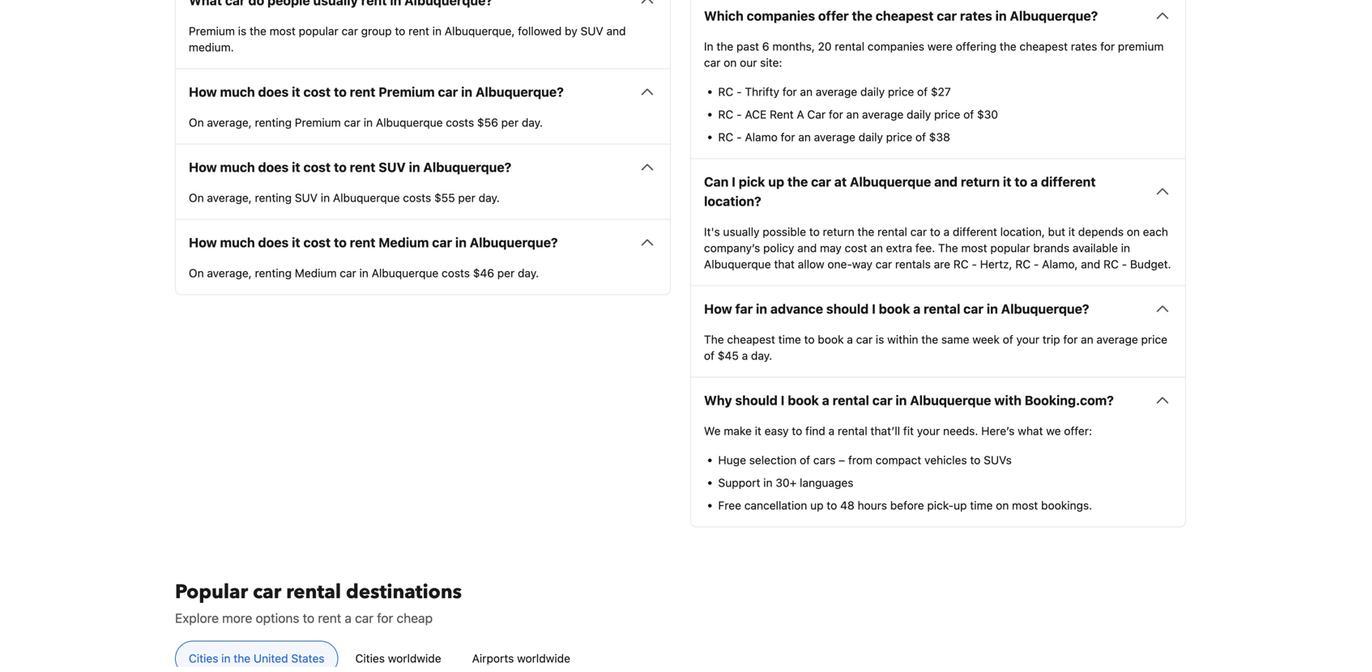Task type: describe. For each thing, give the bounding box(es) containing it.
costs for medium
[[442, 267, 470, 280]]

can i pick up the car at albuquerque and return it to a different location? button
[[704, 172, 1173, 211]]

a inside 'it's usually possible to return the rental car to a different location, but it depends on each company's policy and may cost an extra fee. the most popular brands available in albuquerque that allow one-way car rentals are rc - hertz, rc - alamo, and rc - budget.'
[[944, 225, 950, 239]]

airports worldwide
[[472, 652, 571, 666]]

with
[[995, 393, 1022, 408]]

popular inside 'it's usually possible to return the rental car to a different location, but it depends on each company's policy and may cost an extra fee. the most popular brands available in albuquerque that allow one-way car rentals are rc - hertz, rc - alamo, and rc - budget.'
[[991, 241, 1031, 255]]

we
[[1047, 425, 1062, 438]]

day. right $55
[[479, 191, 500, 205]]

why
[[704, 393, 733, 408]]

cities worldwide
[[356, 652, 442, 666]]

a up within at the right
[[914, 301, 921, 317]]

48
[[841, 499, 855, 513]]

here's
[[982, 425, 1015, 438]]

car inside how much does it cost to rent medium car in albuquerque? dropdown button
[[432, 235, 452, 250]]

it inside 'it's usually possible to return the rental car to a different location, but it depends on each company's policy and may cost an extra fee. the most popular brands available in albuquerque that allow one-way car rentals are rc - hertz, rc - alamo, and rc - budget.'
[[1069, 225, 1076, 239]]

depends
[[1079, 225, 1124, 239]]

free
[[719, 499, 742, 513]]

languages
[[800, 476, 854, 490]]

different inside can i pick up the car at albuquerque and return it to a different location?
[[1042, 174, 1096, 190]]

on for how much does it cost to rent suv in albuquerque?
[[189, 191, 204, 205]]

a inside can i pick up the car at albuquerque and return it to a different location?
[[1031, 174, 1039, 190]]

30+
[[776, 476, 797, 490]]

car down the destinations
[[355, 611, 374, 626]]

renting for how much does it cost to rent premium car in albuquerque?
[[255, 116, 292, 129]]

rental inside 'it's usually possible to return the rental car to a different location, but it depends on each company's policy and may cost an extra fee. the most popular brands available in albuquerque that allow one-way car rentals are rc - hertz, rc - alamo, and rc - budget.'
[[878, 225, 908, 239]]

site:
[[761, 56, 783, 69]]

car down how much does it cost to rent premium car in albuquerque?
[[344, 116, 361, 129]]

of left the $45
[[704, 349, 715, 363]]

should inside the why should i book a rental car in albuquerque with booking.com? dropdown button
[[736, 393, 778, 408]]

price left $38
[[887, 130, 913, 144]]

may
[[820, 241, 842, 255]]

it up on average, renting suv in albuquerque costs $55 per day.
[[292, 160, 301, 175]]

it's usually possible to return the rental car to a different location, but it depends on each company's policy and may cost an extra fee. the most popular brands available in albuquerque that allow one-way car rentals are rc - hertz, rc - alamo, and rc - budget.
[[704, 225, 1172, 271]]

car right way
[[876, 258, 893, 271]]

to up on average, renting premium car in albuquerque costs $56 per day.
[[334, 84, 347, 100]]

the cheapest time to book a car is within the same week of your trip for an average price of $45 a day.
[[704, 333, 1168, 363]]

how much does it cost to rent medium car in albuquerque?
[[189, 235, 558, 250]]

huge selection of cars – from compact vehicles to suvs
[[719, 454, 1012, 467]]

week
[[973, 333, 1000, 346]]

companies inside "dropdown button"
[[747, 8, 816, 23]]

much for how much does it cost to rent premium car in albuquerque?
[[220, 84, 255, 100]]

how for how far in advance should i book a rental car in albuquerque?
[[704, 301, 733, 317]]

albuquerque,
[[445, 24, 515, 38]]

is inside the cheapest time to book a car is within the same week of your trip for an average price of $45 a day.
[[876, 333, 885, 346]]

to left the find on the right of page
[[792, 425, 803, 438]]

much for how much does it cost to rent suv in albuquerque?
[[220, 160, 255, 175]]

cities in the united states
[[189, 652, 325, 666]]

rc - thrifty for an average daily price of $27
[[719, 85, 951, 98]]

rc left ace
[[719, 108, 734, 121]]

how far in advance should i book a rental car in albuquerque? button
[[704, 299, 1173, 319]]

on inside in the past 6 months, 20 rental companies were offering the cheapest rates for premium car on our site:
[[724, 56, 737, 69]]

return inside 'it's usually possible to return the rental car to a different location, but it depends on each company's policy and may cost an extra fee. the most popular brands available in albuquerque that allow one-way car rentals are rc - hertz, rc - alamo, and rc - budget.'
[[823, 225, 855, 239]]

to up on average, renting suv in albuquerque costs $55 per day.
[[334, 160, 347, 175]]

vehicles
[[925, 454, 968, 467]]

destinations
[[346, 579, 462, 606]]

a right the find on the right of page
[[829, 425, 835, 438]]

most inside 'it's usually possible to return the rental car to a different location, but it depends on each company's policy and may cost an extra fee. the most popular brands available in albuquerque that allow one-way car rentals are rc - hertz, rc - alamo, and rc - budget.'
[[962, 241, 988, 255]]

car inside which companies offer the cheapest car rates in albuquerque? "dropdown button"
[[937, 8, 957, 23]]

medium.
[[189, 40, 234, 54]]

- down the brands
[[1034, 258, 1040, 271]]

cities in the united states button
[[175, 641, 339, 668]]

on for how much does it cost to rent medium car in albuquerque?
[[189, 267, 204, 280]]

rc left thrifty
[[719, 85, 734, 98]]

2 vertical spatial book
[[788, 393, 819, 408]]

albuquerque down how much does it cost to rent suv in albuquerque?
[[333, 191, 400, 205]]

1 vertical spatial daily
[[907, 108, 932, 121]]

i inside how far in advance should i book a rental car in albuquerque? dropdown button
[[872, 301, 876, 317]]

day. right $46
[[518, 267, 539, 280]]

worldwide for airports worldwide
[[517, 652, 571, 666]]

average inside the cheapest time to book a car is within the same week of your trip for an average price of $45 a day.
[[1097, 333, 1139, 346]]

rc right hertz,
[[1016, 258, 1031, 271]]

rc down available
[[1104, 258, 1119, 271]]

renting for how much does it cost to rent suv in albuquerque?
[[255, 191, 292, 205]]

needs.
[[944, 425, 979, 438]]

price inside the cheapest time to book a car is within the same week of your trip for an average price of $45 a day.
[[1142, 333, 1168, 346]]

to left suvs
[[971, 454, 981, 467]]

the inside the cheapest time to book a car is within the same week of your trip for an average price of $45 a day.
[[922, 333, 939, 346]]

past
[[737, 40, 760, 53]]

the inside 'it's usually possible to return the rental car to a different location, but it depends on each company's policy and may cost an extra fee. the most popular brands available in albuquerque that allow one-way car rentals are rc - hertz, rc - alamo, and rc - budget.'
[[858, 225, 875, 239]]

cities for cities worldwide
[[356, 652, 385, 666]]

rc - ace rent a car for an average daily price of $30
[[719, 108, 999, 121]]

1 horizontal spatial up
[[811, 499, 824, 513]]

car inside in the past 6 months, 20 rental companies were offering the cheapest rates for premium car on our site:
[[704, 56, 721, 69]]

of left the $30
[[964, 108, 975, 121]]

in inside premium is the most popular car group to rent in albuquerque, followed by suv and medium.
[[433, 24, 442, 38]]

followed
[[518, 24, 562, 38]]

does for how much does it cost to rent premium car in albuquerque?
[[258, 84, 289, 100]]

budget.
[[1131, 258, 1172, 271]]

rentals
[[896, 258, 931, 271]]

$56
[[477, 116, 498, 129]]

rent inside popular car rental destinations explore more options to rent a car for cheap
[[318, 611, 341, 626]]

premium inside how much does it cost to rent premium car in albuquerque? dropdown button
[[379, 84, 435, 100]]

how much does it cost to rent premium car in albuquerque?
[[189, 84, 564, 100]]

$27
[[931, 85, 951, 98]]

and inside can i pick up the car at albuquerque and return it to a different location?
[[935, 174, 958, 190]]

a up the find on the right of page
[[823, 393, 830, 408]]

brands
[[1034, 241, 1070, 255]]

but
[[1049, 225, 1066, 239]]

car up fee.
[[911, 225, 927, 239]]

albuquerque inside can i pick up the car at albuquerque and return it to a different location?
[[850, 174, 932, 190]]

most inside premium is the most popular car group to rent in albuquerque, followed by suv and medium.
[[270, 24, 296, 38]]

up inside can i pick up the car at albuquerque and return it to a different location?
[[769, 174, 785, 190]]

and inside premium is the most popular car group to rent in albuquerque, followed by suv and medium.
[[607, 24, 626, 38]]

- left hertz,
[[972, 258, 978, 271]]

it left easy
[[755, 425, 762, 438]]

an down rc - thrifty for an average daily price of $27 in the top of the page
[[847, 108, 859, 121]]

0 vertical spatial book
[[879, 301, 911, 317]]

before
[[891, 499, 925, 513]]

worldwide for cities worldwide
[[388, 652, 442, 666]]

cost for medium
[[304, 235, 331, 250]]

alamo,
[[1043, 258, 1079, 271]]

rental inside in the past 6 months, 20 rental companies were offering the cheapest rates for premium car on our site:
[[835, 40, 865, 53]]

were
[[928, 40, 953, 53]]

the inside can i pick up the car at albuquerque and return it to a different location?
[[788, 174, 808, 190]]

free cancellation up to 48 hours before pick-up time on most bookings.
[[719, 499, 1093, 513]]

cheapest inside "dropdown button"
[[876, 8, 934, 23]]

popular car rental destinations explore more options to rent a car for cheap
[[175, 579, 462, 626]]

to up 'on average, renting medium car in albuquerque costs $46 per day.'
[[334, 235, 347, 250]]

daily for $38
[[859, 130, 884, 144]]

extra
[[887, 241, 913, 255]]

cars
[[814, 454, 836, 467]]

average down rc - thrifty for an average daily price of $27 in the top of the page
[[863, 108, 904, 121]]

rental up same
[[924, 301, 961, 317]]

cities for cities in the united states
[[189, 652, 218, 666]]

how for how much does it cost to rent medium car in albuquerque?
[[189, 235, 217, 250]]

from
[[849, 454, 873, 467]]

of right the 'week'
[[1003, 333, 1014, 346]]

car inside how much does it cost to rent premium car in albuquerque? dropdown button
[[438, 84, 458, 100]]

does for how much does it cost to rent medium car in albuquerque?
[[258, 235, 289, 250]]

airports
[[472, 652, 514, 666]]

return inside can i pick up the car at albuquerque and return it to a different location?
[[961, 174, 1000, 190]]

2 vertical spatial premium
[[295, 116, 341, 129]]

thrifty
[[745, 85, 780, 98]]

support in 30+ languages
[[719, 476, 854, 490]]

rc right are
[[954, 258, 969, 271]]

tab list containing cities in the united states
[[162, 641, 1200, 668]]

suv inside dropdown button
[[379, 160, 406, 175]]

alamo
[[745, 130, 778, 144]]

an inside 'it's usually possible to return the rental car to a different location, but it depends on each company's policy and may cost an extra fee. the most popular brands available in albuquerque that allow one-way car rentals are rc - hertz, rc - alamo, and rc - budget.'
[[871, 241, 884, 255]]

- left thrifty
[[737, 85, 742, 98]]

day. inside the cheapest time to book a car is within the same week of your trip for an average price of $45 a day.
[[751, 349, 773, 363]]

rc left alamo
[[719, 130, 734, 144]]

each
[[1144, 225, 1169, 239]]

rental up we make it easy to find a rental that'll fit your needs. here's what we offer:
[[833, 393, 870, 408]]

$55
[[435, 191, 455, 205]]

cost inside 'it's usually possible to return the rental car to a different location, but it depends on each company's policy and may cost an extra fee. the most popular brands available in albuquerque that allow one-way car rentals are rc - hertz, rc - alamo, and rc - budget.'
[[845, 241, 868, 255]]

are
[[934, 258, 951, 271]]

cost for premium
[[304, 84, 331, 100]]

months,
[[773, 40, 815, 53]]

selection
[[750, 454, 797, 467]]

booking.com?
[[1025, 393, 1115, 408]]

car inside can i pick up the car at albuquerque and return it to a different location?
[[812, 174, 832, 190]]

support
[[719, 476, 761, 490]]

car down how much does it cost to rent medium car in albuquerque?
[[340, 267, 357, 280]]

it inside can i pick up the car at albuquerque and return it to a different location?
[[1004, 174, 1012, 190]]

an down "a"
[[799, 130, 811, 144]]

2 vertical spatial on
[[996, 499, 1010, 513]]

rent inside premium is the most popular car group to rent in albuquerque, followed by suv and medium.
[[409, 24, 430, 38]]

average up car on the right top of the page
[[816, 85, 858, 98]]

$45
[[718, 349, 739, 363]]

and up allow
[[798, 241, 817, 255]]

albuquerque down how much does it cost to rent medium car in albuquerque? dropdown button
[[372, 267, 439, 280]]

a
[[797, 108, 805, 121]]

albuquerque up needs.
[[911, 393, 992, 408]]

pick-
[[928, 499, 954, 513]]

how far in advance should i book a rental car in albuquerque?
[[704, 301, 1090, 317]]

of left $38
[[916, 130, 927, 144]]

on inside 'it's usually possible to return the rental car to a different location, but it depends on each company's policy and may cost an extra fee. the most popular brands available in albuquerque that allow one-way car rentals are rc - hertz, rc - alamo, and rc - budget.'
[[1127, 225, 1141, 239]]

pick
[[739, 174, 766, 190]]

the inside button
[[234, 652, 251, 666]]

price left $27
[[888, 85, 915, 98]]

states
[[291, 652, 325, 666]]

policy
[[764, 241, 795, 255]]

can i pick up the car at albuquerque and return it to a different location?
[[704, 174, 1096, 209]]

companies inside in the past 6 months, 20 rental companies were offering the cheapest rates for premium car on our site:
[[868, 40, 925, 53]]

we make it easy to find a rental that'll fit your needs. here's what we offer:
[[704, 425, 1093, 438]]

bookings.
[[1042, 499, 1093, 513]]

costs for premium
[[446, 116, 474, 129]]

available
[[1073, 241, 1119, 255]]

easy
[[765, 425, 789, 438]]

i inside the why should i book a rental car in albuquerque with booking.com? dropdown button
[[781, 393, 785, 408]]

at
[[835, 174, 847, 190]]

hours
[[858, 499, 888, 513]]

more
[[222, 611, 252, 626]]

for inside the cheapest time to book a car is within the same week of your trip for an average price of $45 a day.
[[1064, 333, 1078, 346]]

it down on average, renting suv in albuquerque costs $55 per day.
[[292, 235, 301, 250]]

how much does it cost to rent premium car in albuquerque? button
[[189, 82, 657, 102]]

company's
[[704, 241, 761, 255]]

$38
[[930, 130, 951, 144]]

- left alamo
[[737, 130, 742, 144]]

1 vertical spatial costs
[[403, 191, 431, 205]]

suvs
[[984, 454, 1012, 467]]

is inside premium is the most popular car group to rent in albuquerque, followed by suv and medium.
[[238, 24, 247, 38]]

car inside the why should i book a rental car in albuquerque with booking.com? dropdown button
[[873, 393, 893, 408]]



Task type: vqa. For each thing, say whether or not it's contained in the screenshot.
the left America
no



Task type: locate. For each thing, give the bounding box(es) containing it.
suv right by
[[581, 24, 604, 38]]

0 vertical spatial cheapest
[[876, 8, 934, 23]]

premium inside premium is the most popular car group to rent in albuquerque, followed by suv and medium.
[[189, 24, 235, 38]]

rental
[[835, 40, 865, 53], [878, 225, 908, 239], [924, 301, 961, 317], [833, 393, 870, 408], [838, 425, 868, 438], [286, 579, 341, 606]]

1 vertical spatial time
[[971, 499, 993, 513]]

the inside the cheapest time to book a car is within the same week of your trip for an average price of $45 a day.
[[704, 333, 724, 346]]

to down advance
[[805, 333, 815, 346]]

2 cities from the left
[[356, 652, 385, 666]]

does inside how much does it cost to rent suv in albuquerque? dropdown button
[[258, 160, 289, 175]]

up down languages
[[811, 499, 824, 513]]

1 vertical spatial rates
[[1072, 40, 1098, 53]]

suv inside premium is the most popular car group to rent in albuquerque, followed by suv and medium.
[[581, 24, 604, 38]]

tab list
[[162, 641, 1200, 668]]

worldwide inside button
[[517, 652, 571, 666]]

renting
[[255, 116, 292, 129], [255, 191, 292, 205], [255, 267, 292, 280]]

offering
[[956, 40, 997, 53]]

a up location,
[[1031, 174, 1039, 190]]

we
[[704, 425, 721, 438]]

on for how much does it cost to rent premium car in albuquerque?
[[189, 116, 204, 129]]

0 vertical spatial is
[[238, 24, 247, 38]]

i up easy
[[781, 393, 785, 408]]

fee.
[[916, 241, 936, 255]]

average, for how much does it cost to rent medium car in albuquerque?
[[207, 267, 252, 280]]

1 vertical spatial popular
[[991, 241, 1031, 255]]

different up but
[[1042, 174, 1096, 190]]

cities down explore
[[189, 652, 218, 666]]

20
[[818, 40, 832, 53]]

0 vertical spatial i
[[732, 174, 736, 190]]

1 vertical spatial companies
[[868, 40, 925, 53]]

that'll
[[871, 425, 901, 438]]

2 vertical spatial most
[[1013, 499, 1039, 513]]

to right 'possible'
[[810, 225, 820, 239]]

0 vertical spatial premium
[[189, 24, 235, 38]]

albuquerque down company's
[[704, 258, 771, 271]]

day. right $56
[[522, 116, 543, 129]]

cost up way
[[845, 241, 868, 255]]

cancellation
[[745, 499, 808, 513]]

0 horizontal spatial cheapest
[[728, 333, 776, 346]]

1 renting from the top
[[255, 116, 292, 129]]

suv
[[581, 24, 604, 38], [379, 160, 406, 175], [295, 191, 318, 205]]

1 vertical spatial should
[[736, 393, 778, 408]]

location?
[[704, 194, 762, 209]]

worldwide right airports on the left of page
[[517, 652, 571, 666]]

to right options
[[303, 611, 315, 626]]

1 vertical spatial per
[[458, 191, 476, 205]]

0 horizontal spatial worldwide
[[388, 652, 442, 666]]

for up rent
[[783, 85, 797, 98]]

car inside the cheapest time to book a car is within the same week of your trip for an average price of $45 a day.
[[857, 333, 873, 346]]

rental up options
[[286, 579, 341, 606]]

average, for how much does it cost to rent suv in albuquerque?
[[207, 191, 252, 205]]

different inside 'it's usually possible to return the rental car to a different location, but it depends on each company's policy and may cost an extra fee. the most popular brands available in albuquerque that allow one-way car rentals are rc - hertz, rc - alamo, and rc - budget.'
[[953, 225, 998, 239]]

costs
[[446, 116, 474, 129], [403, 191, 431, 205], [442, 267, 470, 280]]

1 vertical spatial suv
[[379, 160, 406, 175]]

average
[[816, 85, 858, 98], [863, 108, 904, 121], [814, 130, 856, 144], [1097, 333, 1139, 346]]

fit
[[904, 425, 914, 438]]

rates left premium at the right of page
[[1072, 40, 1098, 53]]

up down vehicles
[[954, 499, 968, 513]]

the up are
[[939, 241, 959, 255]]

way
[[853, 258, 873, 271]]

i down way
[[872, 301, 876, 317]]

premium up how much does it cost to rent suv in albuquerque?
[[295, 116, 341, 129]]

1 horizontal spatial should
[[827, 301, 869, 317]]

is
[[238, 24, 247, 38], [876, 333, 885, 346]]

time inside the cheapest time to book a car is within the same week of your trip for an average price of $45 a day.
[[779, 333, 802, 346]]

worldwide down the cheap
[[388, 652, 442, 666]]

on average, renting suv in albuquerque costs $55 per day.
[[189, 191, 500, 205]]

$46
[[473, 267, 495, 280]]

0 horizontal spatial your
[[918, 425, 941, 438]]

2 does from the top
[[258, 160, 289, 175]]

within
[[888, 333, 919, 346]]

rent inside how much does it cost to rent suv in albuquerque? dropdown button
[[350, 160, 376, 175]]

the
[[852, 8, 873, 23], [250, 24, 267, 38], [717, 40, 734, 53], [1000, 40, 1017, 53], [788, 174, 808, 190], [858, 225, 875, 239], [922, 333, 939, 346], [234, 652, 251, 666]]

2 horizontal spatial cheapest
[[1020, 40, 1068, 53]]

2 worldwide from the left
[[517, 652, 571, 666]]

find
[[806, 425, 826, 438]]

car inside how far in advance should i book a rental car in albuquerque? dropdown button
[[964, 301, 984, 317]]

suv down on average, renting premium car in albuquerque costs $56 per day.
[[379, 160, 406, 175]]

0 vertical spatial return
[[961, 174, 1000, 190]]

worldwide
[[388, 652, 442, 666], [517, 652, 571, 666]]

that
[[775, 258, 795, 271]]

cost up on average, renting suv in albuquerque costs $55 per day.
[[304, 160, 331, 175]]

3 on from the top
[[189, 267, 204, 280]]

to inside the cheapest time to book a car is within the same week of your trip for an average price of $45 a day.
[[805, 333, 815, 346]]

rent inside how much does it cost to rent medium car in albuquerque? dropdown button
[[350, 235, 376, 250]]

–
[[839, 454, 846, 467]]

rent for premium
[[350, 84, 376, 100]]

rent
[[770, 108, 794, 121]]

1 cities from the left
[[189, 652, 218, 666]]

which companies offer the cheapest car rates in albuquerque? button
[[704, 6, 1173, 25]]

in inside button
[[222, 652, 231, 666]]

per for medium
[[498, 267, 515, 280]]

0 vertical spatial costs
[[446, 116, 474, 129]]

average, for how much does it cost to rent premium car in albuquerque?
[[207, 116, 252, 129]]

2 horizontal spatial i
[[872, 301, 876, 317]]

0 horizontal spatial the
[[704, 333, 724, 346]]

- left budget.
[[1123, 258, 1128, 271]]

1 vertical spatial cheapest
[[1020, 40, 1068, 53]]

rent up states
[[318, 611, 341, 626]]

0 vertical spatial popular
[[299, 24, 339, 38]]

2 horizontal spatial up
[[954, 499, 968, 513]]

1 horizontal spatial worldwide
[[517, 652, 571, 666]]

0 vertical spatial per
[[502, 116, 519, 129]]

why should i book a rental car in albuquerque with booking.com?
[[704, 393, 1115, 408]]

0 vertical spatial time
[[779, 333, 802, 346]]

on
[[724, 56, 737, 69], [1127, 225, 1141, 239], [996, 499, 1010, 513]]

car down premium is the most popular car group to rent in albuquerque, followed by suv and medium.
[[438, 84, 458, 100]]

0 vertical spatial your
[[1017, 333, 1040, 346]]

0 horizontal spatial return
[[823, 225, 855, 239]]

2 horizontal spatial premium
[[379, 84, 435, 100]]

how for how much does it cost to rent suv in albuquerque?
[[189, 160, 217, 175]]

daily up $38
[[907, 108, 932, 121]]

does inside how much does it cost to rent premium car in albuquerque? dropdown button
[[258, 84, 289, 100]]

0 horizontal spatial i
[[732, 174, 736, 190]]

premium up medium.
[[189, 24, 235, 38]]

rent up 'on average, renting medium car in albuquerque costs $46 per day.'
[[350, 235, 376, 250]]

how
[[189, 84, 217, 100], [189, 160, 217, 175], [189, 235, 217, 250], [704, 301, 733, 317]]

it's
[[704, 225, 720, 239]]

a right the $45
[[742, 349, 748, 363]]

1 horizontal spatial your
[[1017, 333, 1040, 346]]

0 vertical spatial on
[[724, 56, 737, 69]]

1 horizontal spatial cheapest
[[876, 8, 934, 23]]

3 does from the top
[[258, 235, 289, 250]]

0 vertical spatial medium
[[379, 235, 429, 250]]

allow
[[798, 258, 825, 271]]

daily
[[861, 85, 885, 98], [907, 108, 932, 121], [859, 130, 884, 144]]

1 horizontal spatial cities
[[356, 652, 385, 666]]

0 horizontal spatial cities
[[189, 652, 218, 666]]

cheap
[[397, 611, 433, 626]]

1 horizontal spatial the
[[939, 241, 959, 255]]

daily for $27
[[861, 85, 885, 98]]

premium
[[189, 24, 235, 38], [379, 84, 435, 100], [295, 116, 341, 129]]

1 horizontal spatial time
[[971, 499, 993, 513]]

a inside popular car rental destinations explore more options to rent a car for cheap
[[345, 611, 352, 626]]

2 horizontal spatial most
[[1013, 499, 1039, 513]]

daily down rc - ace rent a car for an average daily price of $30
[[859, 130, 884, 144]]

car up that'll
[[873, 393, 893, 408]]

book
[[879, 301, 911, 317], [818, 333, 844, 346], [788, 393, 819, 408]]

return
[[961, 174, 1000, 190], [823, 225, 855, 239]]

2 on from the top
[[189, 191, 204, 205]]

average down car on the right top of the page
[[814, 130, 856, 144]]

hertz,
[[981, 258, 1013, 271]]

price down $27
[[935, 108, 961, 121]]

2 average, from the top
[[207, 191, 252, 205]]

one-
[[828, 258, 853, 271]]

to inside popular car rental destinations explore more options to rent a car for cheap
[[303, 611, 315, 626]]

on average, renting premium car in albuquerque costs $56 per day.
[[189, 116, 543, 129]]

1 worldwide from the left
[[388, 652, 442, 666]]

offer
[[819, 8, 849, 23]]

0 horizontal spatial premium
[[189, 24, 235, 38]]

rental inside popular car rental destinations explore more options to rent a car for cheap
[[286, 579, 341, 606]]

rates inside in the past 6 months, 20 rental companies were offering the cheapest rates for premium car on our site:
[[1072, 40, 1098, 53]]

1 on from the top
[[189, 116, 204, 129]]

0 vertical spatial much
[[220, 84, 255, 100]]

cheapest up the $45
[[728, 333, 776, 346]]

on
[[189, 116, 204, 129], [189, 191, 204, 205], [189, 267, 204, 280]]

1 horizontal spatial companies
[[868, 40, 925, 53]]

advance
[[771, 301, 824, 317]]

costs left $46
[[442, 267, 470, 280]]

2 vertical spatial i
[[781, 393, 785, 408]]

day.
[[522, 116, 543, 129], [479, 191, 500, 205], [518, 267, 539, 280], [751, 349, 773, 363]]

to
[[395, 24, 406, 38], [334, 84, 347, 100], [334, 160, 347, 175], [1015, 174, 1028, 190], [810, 225, 820, 239], [931, 225, 941, 239], [334, 235, 347, 250], [805, 333, 815, 346], [792, 425, 803, 438], [971, 454, 981, 467], [827, 499, 838, 513], [303, 611, 315, 626]]

premium is the most popular car group to rent in albuquerque, followed by suv and medium.
[[189, 24, 626, 54]]

to up fee.
[[931, 225, 941, 239]]

1 vertical spatial renting
[[255, 191, 292, 205]]

0 horizontal spatial up
[[769, 174, 785, 190]]

0 horizontal spatial different
[[953, 225, 998, 239]]

book down advance
[[818, 333, 844, 346]]

how much does it cost to rent suv in albuquerque?
[[189, 160, 512, 175]]

1 average, from the top
[[207, 116, 252, 129]]

1 horizontal spatial premium
[[295, 116, 341, 129]]

2 vertical spatial daily
[[859, 130, 884, 144]]

an right trip
[[1082, 333, 1094, 346]]

an up "a"
[[801, 85, 813, 98]]

1 horizontal spatial is
[[876, 333, 885, 346]]

per for premium
[[502, 116, 519, 129]]

compact
[[876, 454, 922, 467]]

in the past 6 months, 20 rental companies were offering the cheapest rates for premium car on our site:
[[704, 40, 1165, 69]]

average right trip
[[1097, 333, 1139, 346]]

2 vertical spatial does
[[258, 235, 289, 250]]

0 horizontal spatial on
[[724, 56, 737, 69]]

1 much from the top
[[220, 84, 255, 100]]

rent inside how much does it cost to rent premium car in albuquerque? dropdown button
[[350, 84, 376, 100]]

0 vertical spatial should
[[827, 301, 869, 317]]

0 vertical spatial average,
[[207, 116, 252, 129]]

albuquerque? inside "dropdown button"
[[1010, 8, 1099, 23]]

it
[[292, 84, 301, 100], [292, 160, 301, 175], [1004, 174, 1012, 190], [1069, 225, 1076, 239], [292, 235, 301, 250], [755, 425, 762, 438]]

offer:
[[1065, 425, 1093, 438]]

1 vertical spatial most
[[962, 241, 988, 255]]

0 vertical spatial renting
[[255, 116, 292, 129]]

0 horizontal spatial suv
[[295, 191, 318, 205]]

1 vertical spatial medium
[[295, 267, 337, 280]]

0 horizontal spatial time
[[779, 333, 802, 346]]

companies up months,
[[747, 8, 816, 23]]

airports worldwide button
[[459, 641, 585, 668]]

usually
[[724, 225, 760, 239]]

1 horizontal spatial most
[[962, 241, 988, 255]]

0 vertical spatial most
[[270, 24, 296, 38]]

for right car on the right top of the page
[[829, 108, 844, 121]]

our
[[740, 56, 758, 69]]

a down the destinations
[[345, 611, 352, 626]]

popular left group
[[299, 24, 339, 38]]

2 renting from the top
[[255, 191, 292, 205]]

2 vertical spatial renting
[[255, 267, 292, 280]]

for left the cheap
[[377, 611, 393, 626]]

rent for suv
[[350, 160, 376, 175]]

i inside can i pick up the car at albuquerque and return it to a different location?
[[732, 174, 736, 190]]

i right can
[[732, 174, 736, 190]]

to inside premium is the most popular car group to rent in albuquerque, followed by suv and medium.
[[395, 24, 406, 38]]

1 horizontal spatial different
[[1042, 174, 1096, 190]]

rent up on average, renting suv in albuquerque costs $55 per day.
[[350, 160, 376, 175]]

and down available
[[1082, 258, 1101, 271]]

0 horizontal spatial companies
[[747, 8, 816, 23]]

how much does it cost to rent medium car in albuquerque? button
[[189, 233, 657, 252]]

1 horizontal spatial suv
[[379, 160, 406, 175]]

3 average, from the top
[[207, 267, 252, 280]]

on left each
[[1127, 225, 1141, 239]]

it up on average, renting premium car in albuquerque costs $56 per day.
[[292, 84, 301, 100]]

1 vertical spatial average,
[[207, 191, 252, 205]]

up right 'pick'
[[769, 174, 785, 190]]

cheapest inside the cheapest time to book a car is within the same week of your trip for an average price of $45 a day.
[[728, 333, 776, 346]]

0 vertical spatial does
[[258, 84, 289, 100]]

same
[[942, 333, 970, 346]]

cost up on average, renting premium car in albuquerque costs $56 per day.
[[304, 84, 331, 100]]

0 horizontal spatial most
[[270, 24, 296, 38]]

far
[[736, 301, 753, 317]]

1 horizontal spatial rates
[[1072, 40, 1098, 53]]

time right pick-
[[971, 499, 993, 513]]

which companies offer the cheapest car rates in albuquerque?
[[704, 8, 1099, 23]]

the inside "dropdown button"
[[852, 8, 873, 23]]

the inside premium is the most popular car group to rent in albuquerque, followed by suv and medium.
[[250, 24, 267, 38]]

1 vertical spatial is
[[876, 333, 885, 346]]

explore
[[175, 611, 219, 626]]

2 vertical spatial suv
[[295, 191, 318, 205]]

how for how much does it cost to rent premium car in albuquerque?
[[189, 84, 217, 100]]

worldwide inside button
[[388, 652, 442, 666]]

for inside in the past 6 months, 20 rental companies were offering the cheapest rates for premium car on our site:
[[1101, 40, 1116, 53]]

cities right states
[[356, 652, 385, 666]]

in inside 'it's usually possible to return the rental car to a different location, but it depends on each company's policy and may cost an extra fee. the most popular brands available in albuquerque that allow one-way car rentals are rc - hertz, rc - alamo, and rc - budget.'
[[1122, 241, 1131, 255]]

of left $27
[[918, 85, 928, 98]]

location,
[[1001, 225, 1046, 239]]

rates inside "dropdown button"
[[961, 8, 993, 23]]

book up the find on the right of page
[[788, 393, 819, 408]]

2 vertical spatial average,
[[207, 267, 252, 280]]

1 horizontal spatial on
[[996, 499, 1010, 513]]

rental up the from
[[838, 425, 868, 438]]

does inside how much does it cost to rent medium car in albuquerque? dropdown button
[[258, 235, 289, 250]]

cost for suv
[[304, 160, 331, 175]]

huge
[[719, 454, 747, 467]]

rent up on average, renting premium car in albuquerque costs $56 per day.
[[350, 84, 376, 100]]

1 horizontal spatial i
[[781, 393, 785, 408]]

car down in
[[704, 56, 721, 69]]

3 much from the top
[[220, 235, 255, 250]]

the inside 'it's usually possible to return the rental car to a different location, but it depends on each company's policy and may cost an extra fee. the most popular brands available in albuquerque that allow one-way car rentals are rc - hertz, rc - alamo, and rc - budget.'
[[939, 241, 959, 255]]

per right $46
[[498, 267, 515, 280]]

1 does from the top
[[258, 84, 289, 100]]

to up location,
[[1015, 174, 1028, 190]]

to inside can i pick up the car at albuquerque and return it to a different location?
[[1015, 174, 1028, 190]]

car left at
[[812, 174, 832, 190]]

popular
[[175, 579, 248, 606]]

- left ace
[[737, 108, 742, 121]]

0 vertical spatial suv
[[581, 24, 604, 38]]

2 much from the top
[[220, 160, 255, 175]]

0 vertical spatial rates
[[961, 8, 993, 23]]

0 vertical spatial on
[[189, 116, 204, 129]]

rental up the extra
[[878, 225, 908, 239]]

rent
[[409, 24, 430, 38], [350, 84, 376, 100], [350, 160, 376, 175], [350, 235, 376, 250], [318, 611, 341, 626]]

2 horizontal spatial on
[[1127, 225, 1141, 239]]

albuquerque down how much does it cost to rent premium car in albuquerque? dropdown button
[[376, 116, 443, 129]]

medium inside dropdown button
[[379, 235, 429, 250]]

an inside the cheapest time to book a car is within the same week of your trip for an average price of $45 a day.
[[1082, 333, 1094, 346]]

in inside "dropdown button"
[[996, 8, 1007, 23]]

1 horizontal spatial medium
[[379, 235, 429, 250]]

for down rent
[[781, 130, 796, 144]]

to left 48 at right bottom
[[827, 499, 838, 513]]

a left within at the right
[[847, 333, 854, 346]]

medium up 'on average, renting medium car in albuquerque costs $46 per day.'
[[379, 235, 429, 250]]

0 horizontal spatial rates
[[961, 8, 993, 23]]

1 vertical spatial much
[[220, 160, 255, 175]]

does for how much does it cost to rent suv in albuquerque?
[[258, 160, 289, 175]]

should down the one-
[[827, 301, 869, 317]]

options
[[256, 611, 300, 626]]

1 vertical spatial does
[[258, 160, 289, 175]]

much for how much does it cost to rent medium car in albuquerque?
[[220, 235, 255, 250]]

for inside popular car rental destinations explore more options to rent a car for cheap
[[377, 611, 393, 626]]

1 vertical spatial premium
[[379, 84, 435, 100]]

1 vertical spatial on
[[189, 191, 204, 205]]

car inside premium is the most popular car group to rent in albuquerque, followed by suv and medium.
[[342, 24, 358, 38]]

1 vertical spatial return
[[823, 225, 855, 239]]

1 vertical spatial on
[[1127, 225, 1141, 239]]

your inside the cheapest time to book a car is within the same week of your trip for an average price of $45 a day.
[[1017, 333, 1040, 346]]

2 horizontal spatial suv
[[581, 24, 604, 38]]

different up hertz,
[[953, 225, 998, 239]]

cheapest up were
[[876, 8, 934, 23]]

possible
[[763, 225, 807, 239]]

car up options
[[253, 579, 281, 606]]

cheapest inside in the past 6 months, 20 rental companies were offering the cheapest rates for premium car on our site:
[[1020, 40, 1068, 53]]

albuquerque inside 'it's usually possible to return the rental car to a different location, but it depends on each company's policy and may cost an extra fee. the most popular brands available in albuquerque that allow one-way car rentals are rc - hertz, rc - alamo, and rc - budget.'
[[704, 258, 771, 271]]

2 vertical spatial on
[[189, 267, 204, 280]]

time down advance
[[779, 333, 802, 346]]

your
[[1017, 333, 1040, 346], [918, 425, 941, 438]]

0 horizontal spatial popular
[[299, 24, 339, 38]]

1 vertical spatial different
[[953, 225, 998, 239]]

rc - alamo for an average daily price of $38
[[719, 130, 951, 144]]

for
[[1101, 40, 1116, 53], [783, 85, 797, 98], [829, 108, 844, 121], [781, 130, 796, 144], [1064, 333, 1078, 346], [377, 611, 393, 626]]

your left trip
[[1017, 333, 1040, 346]]

popular inside premium is the most popular car group to rent in albuquerque, followed by suv and medium.
[[299, 24, 339, 38]]

book up within at the right
[[879, 301, 911, 317]]

0 vertical spatial companies
[[747, 8, 816, 23]]

renting for how much does it cost to rent medium car in albuquerque?
[[255, 267, 292, 280]]

$30
[[978, 108, 999, 121]]

should inside how far in advance should i book a rental car in albuquerque? dropdown button
[[827, 301, 869, 317]]

price down budget.
[[1142, 333, 1168, 346]]

1 vertical spatial the
[[704, 333, 724, 346]]

of left cars
[[800, 454, 811, 467]]

per right $55
[[458, 191, 476, 205]]

in
[[996, 8, 1007, 23], [433, 24, 442, 38], [461, 84, 473, 100], [364, 116, 373, 129], [409, 160, 420, 175], [321, 191, 330, 205], [456, 235, 467, 250], [1122, 241, 1131, 255], [360, 267, 369, 280], [756, 301, 768, 317], [987, 301, 999, 317], [896, 393, 907, 408], [764, 476, 773, 490], [222, 652, 231, 666]]

-
[[737, 85, 742, 98], [737, 108, 742, 121], [737, 130, 742, 144], [972, 258, 978, 271], [1034, 258, 1040, 271], [1123, 258, 1128, 271]]

2 vertical spatial much
[[220, 235, 255, 250]]

2 vertical spatial costs
[[442, 267, 470, 280]]

book inside the cheapest time to book a car is within the same week of your trip for an average price of $45 a day.
[[818, 333, 844, 346]]

why should i book a rental car in albuquerque with booking.com? button
[[704, 391, 1173, 410]]

rent for medium
[[350, 235, 376, 250]]

1 vertical spatial book
[[818, 333, 844, 346]]

3 renting from the top
[[255, 267, 292, 280]]



